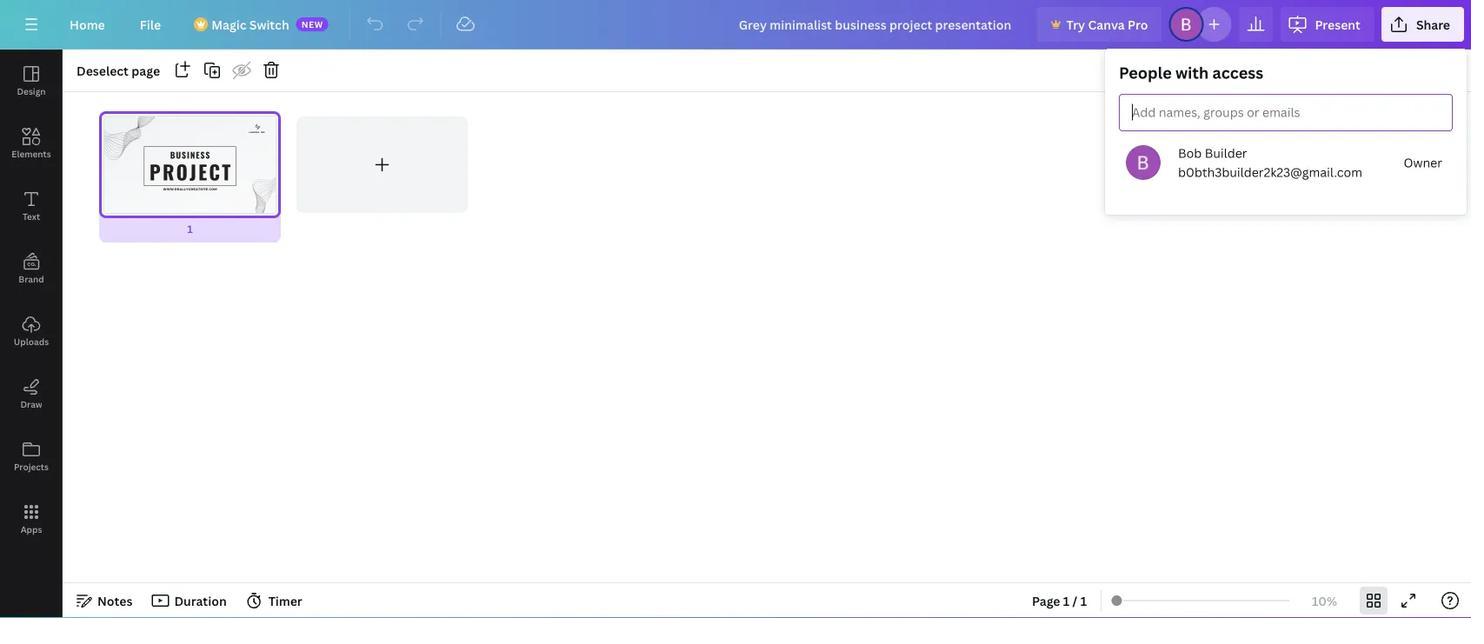 Task type: locate. For each thing, give the bounding box(es) containing it.
inc.
[[261, 131, 266, 134], [1097, 181, 1120, 193]]

elements
[[12, 148, 51, 160]]

duration
[[174, 593, 227, 609]]

timer button
[[241, 587, 309, 615]]

with
[[1176, 62, 1209, 84]]

larana, inc.
[[249, 131, 266, 134], [1042, 181, 1120, 193]]

try canva pro
[[1067, 16, 1149, 33]]

draw button
[[0, 363, 63, 425]]

0 horizontal spatial 1
[[187, 222, 193, 236]]

0 vertical spatial larana, inc.
[[249, 131, 266, 134]]

file button
[[126, 7, 175, 42]]

1 horizontal spatial 1
[[1064, 593, 1070, 609]]

try
[[1067, 16, 1086, 33]]

people with access group
[[1106, 49, 1468, 215]]

brand
[[19, 273, 44, 285]]

home link
[[56, 7, 119, 42]]

people with access
[[1120, 62, 1264, 84]]

timer
[[269, 593, 303, 609]]

Design title text field
[[725, 7, 1031, 42]]

try canva pro button
[[1037, 7, 1163, 42]]

0 horizontal spatial larana,
[[249, 131, 260, 134]]

0 vertical spatial larana,
[[249, 131, 260, 134]]

projects button
[[0, 425, 63, 488]]

duration button
[[147, 587, 234, 615]]

1 left /
[[1064, 593, 1070, 609]]

brand button
[[0, 237, 63, 300]]

magic switch
[[212, 16, 289, 33]]

1 horizontal spatial larana, inc.
[[1042, 181, 1120, 193]]

project
[[150, 157, 233, 186]]

projects
[[14, 461, 49, 473]]

2 horizontal spatial 1
[[1081, 593, 1087, 609]]

0 horizontal spatial inc.
[[261, 131, 266, 134]]

1 down www.reallygreatsite.com
[[187, 222, 193, 236]]

0 vertical spatial inc.
[[261, 131, 266, 134]]

page 1 / 1
[[1033, 593, 1087, 609]]

1 vertical spatial larana, inc.
[[1042, 181, 1120, 193]]

design button
[[0, 50, 63, 112]]

business
[[170, 149, 211, 161]]

1
[[187, 222, 193, 236], [1064, 593, 1070, 609], [1081, 593, 1087, 609]]

file
[[140, 16, 161, 33]]

1 horizontal spatial larana,
[[1042, 181, 1093, 193]]

uploads button
[[0, 300, 63, 363]]

magic
[[212, 16, 247, 33]]

1 right /
[[1081, 593, 1087, 609]]

canva
[[1089, 16, 1125, 33]]

page
[[132, 62, 160, 79]]

larana,
[[249, 131, 260, 134], [1042, 181, 1093, 193]]

side panel tab list
[[0, 50, 63, 551]]

design
[[17, 85, 46, 97]]

people
[[1120, 62, 1172, 84]]

1 vertical spatial inc.
[[1097, 181, 1120, 193]]

draw
[[20, 398, 42, 410]]

/
[[1073, 593, 1078, 609]]

Add names, groups or emails text field
[[1127, 101, 1306, 125]]



Task type: vqa. For each thing, say whether or not it's contained in the screenshot.
Deselect
yes



Task type: describe. For each thing, give the bounding box(es) containing it.
home
[[70, 16, 105, 33]]

elements button
[[0, 112, 63, 175]]

owner
[[1404, 154, 1443, 171]]

page
[[1033, 593, 1061, 609]]

www.reallygreatsite.com
[[163, 187, 217, 191]]

switch
[[249, 16, 289, 33]]

0 horizontal spatial larana, inc.
[[249, 131, 266, 134]]

new
[[302, 18, 323, 30]]

present
[[1316, 16, 1361, 33]]

notes
[[97, 593, 133, 609]]

main menu bar
[[0, 0, 1472, 50]]

share
[[1417, 16, 1451, 33]]

apps button
[[0, 488, 63, 551]]

notes button
[[70, 587, 140, 615]]

bob
[[1179, 145, 1202, 161]]

pro
[[1128, 16, 1149, 33]]

builder
[[1205, 145, 1248, 161]]

10%
[[1313, 593, 1338, 609]]

access
[[1213, 62, 1264, 84]]

uploads
[[14, 336, 49, 348]]

deselect page
[[77, 62, 160, 79]]

deselect page button
[[70, 57, 167, 84]]

present button
[[1281, 7, 1375, 42]]

apps
[[21, 524, 42, 535]]

share button
[[1382, 7, 1465, 42]]

10% button
[[1297, 587, 1354, 615]]

1 vertical spatial larana,
[[1042, 181, 1093, 193]]

b0bth3builder2k23@gmail.com
[[1179, 164, 1363, 181]]

text button
[[0, 175, 63, 237]]

deselect
[[77, 62, 129, 79]]

text
[[23, 211, 40, 222]]

1 horizontal spatial inc.
[[1097, 181, 1120, 193]]

bob builder b0bth3builder2k23@gmail.com
[[1179, 145, 1363, 181]]



